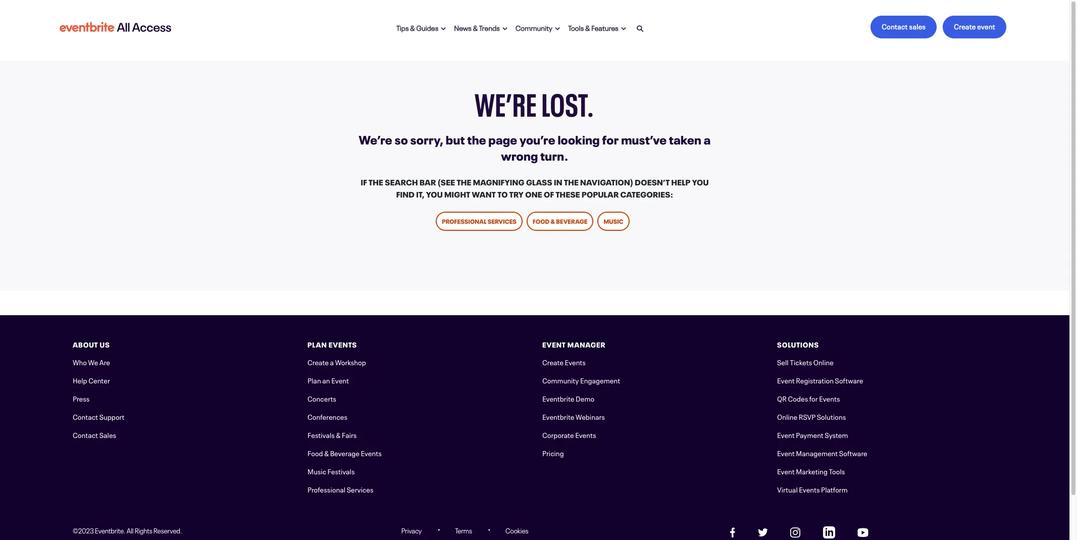 Task type: vqa. For each thing, say whether or not it's contained in the screenshot.
instagram icon
yes



Task type: locate. For each thing, give the bounding box(es) containing it.
& left beverage
[[324, 448, 329, 458]]

& left features
[[586, 22, 590, 32]]

events for create events
[[565, 357, 586, 367]]

the inside we're so sorry, but the page you're looking for must've taken a wrong turn.
[[468, 130, 486, 148]]

0 vertical spatial eventbrite
[[543, 393, 575, 403]]

who
[[73, 357, 87, 367]]

contact support
[[73, 411, 125, 421]]

create event link
[[943, 16, 1007, 38]]

features
[[592, 22, 619, 32]]

music up professional services link at the left bottom of page
[[308, 466, 326, 476]]

2 arrow image from the left
[[555, 27, 560, 31]]

0 horizontal spatial music
[[308, 466, 326, 476]]

events down event registration software
[[820, 393, 840, 403]]

arrow image
[[503, 27, 508, 31], [555, 27, 560, 31]]

a right taken
[[704, 130, 711, 148]]

0 vertical spatial solutions
[[778, 339, 819, 349]]

news & trends link
[[450, 16, 512, 38]]

& right news
[[473, 22, 478, 32]]

events down event manager
[[565, 357, 586, 367]]

the right "(see"
[[457, 175, 472, 187]]

tools & features link
[[565, 16, 631, 38]]

arrow image left search icon
[[621, 27, 627, 31]]

arrow image for community
[[555, 27, 560, 31]]

arrow image inside news & trends link
[[503, 27, 508, 31]]

1 vertical spatial music
[[308, 466, 326, 476]]

1 vertical spatial online
[[778, 411, 798, 421]]

services
[[488, 216, 517, 225]]

eventbrite up eventbrite webinars
[[543, 393, 575, 403]]

2 vertical spatial contact
[[73, 429, 98, 440]]

festivals down the conferences
[[308, 429, 335, 440]]

twitter image
[[758, 528, 768, 537]]

1 vertical spatial a
[[330, 357, 334, 367]]

event left management
[[778, 448, 795, 458]]

webinars
[[576, 411, 605, 421]]

community for community
[[516, 22, 553, 32]]

center
[[89, 375, 110, 385]]

qr
[[778, 393, 787, 403]]

1 horizontal spatial a
[[704, 130, 711, 148]]

we're for we're so sorry, but the page you're looking for must've taken a wrong turn.
[[359, 130, 393, 148]]

& left the beverage
[[551, 216, 555, 225]]

create for create events
[[543, 357, 564, 367]]

professional down music festivals
[[308, 484, 346, 494]]

you
[[692, 175, 709, 187], [426, 187, 443, 200]]

facebook image
[[731, 527, 736, 538]]

music down popular
[[604, 216, 624, 225]]

you're
[[520, 130, 556, 148]]

find
[[396, 187, 415, 200]]

arrow image
[[441, 27, 446, 31], [621, 27, 627, 31]]

eventbrite.
[[95, 525, 126, 535]]

popular
[[582, 187, 619, 200]]

arrow image inside community link
[[555, 27, 560, 31]]

help center link
[[73, 375, 110, 385]]

& for trends
[[473, 22, 478, 32]]

2 horizontal spatial create
[[955, 21, 976, 31]]

about us
[[73, 339, 110, 349]]

1 horizontal spatial music
[[604, 216, 624, 225]]

0 vertical spatial food
[[533, 216, 550, 225]]

instagram image
[[791, 527, 801, 538]]

community engagement
[[543, 375, 620, 385]]

we're
[[475, 78, 537, 125], [359, 130, 393, 148]]

sales
[[910, 21, 926, 31]]

0 horizontal spatial you
[[426, 187, 443, 200]]

categories:
[[621, 187, 674, 200]]

professional for professional services
[[442, 216, 487, 225]]

0 vertical spatial music
[[604, 216, 624, 225]]

glass
[[526, 175, 553, 187]]

1 vertical spatial food
[[308, 448, 323, 458]]

1 vertical spatial professional
[[308, 484, 346, 494]]

lost.
[[542, 78, 595, 125]]

0 horizontal spatial professional
[[308, 484, 346, 494]]

we're up page
[[475, 78, 537, 125]]

event right an
[[332, 375, 349, 385]]

0 horizontal spatial create
[[308, 357, 329, 367]]

create up an
[[308, 357, 329, 367]]

system
[[825, 429, 849, 440]]

1 horizontal spatial arrow image
[[555, 27, 560, 31]]

1 vertical spatial community
[[543, 375, 579, 385]]

we
[[88, 357, 98, 367]]

all
[[127, 525, 134, 535]]

0 vertical spatial online
[[814, 357, 834, 367]]

professional services link
[[436, 212, 523, 231]]

tickets
[[790, 357, 813, 367]]

1 arrow image from the left
[[503, 27, 508, 31]]

solutions up system
[[817, 411, 846, 421]]

& for fairs
[[336, 429, 341, 440]]

festivals up the professional services
[[328, 466, 355, 476]]

events down webinars
[[576, 429, 596, 440]]

event registration software link
[[778, 375, 864, 385]]

2 plan from the top
[[308, 375, 321, 385]]

1 horizontal spatial professional
[[442, 216, 487, 225]]

create event
[[955, 21, 996, 31]]

wrong
[[501, 146, 538, 164]]

0 vertical spatial tools
[[569, 22, 584, 32]]

0 vertical spatial software
[[835, 375, 864, 385]]

beverage
[[556, 216, 588, 225]]

sorry,
[[411, 130, 444, 148]]

0 vertical spatial contact
[[882, 21, 908, 31]]

1 vertical spatial we're
[[359, 130, 393, 148]]

professional services
[[442, 216, 517, 225]]

solutions up the tickets
[[778, 339, 819, 349]]

terms
[[455, 525, 472, 535]]

professional down the might
[[442, 216, 487, 225]]

1 vertical spatial tools
[[829, 466, 845, 476]]

reserved.
[[154, 525, 182, 535]]

0 horizontal spatial arrow image
[[503, 27, 508, 31]]

eventbrite for eventbrite webinars
[[543, 411, 575, 421]]

2 eventbrite from the top
[[543, 411, 575, 421]]

festivals
[[308, 429, 335, 440], [328, 466, 355, 476]]

community inside community link
[[516, 22, 553, 32]]

food
[[533, 216, 550, 225], [308, 448, 323, 458]]

0 horizontal spatial we're
[[359, 130, 393, 148]]

arrow image inside tools & features link
[[621, 27, 627, 31]]

we're left so at left top
[[359, 130, 393, 148]]

event management software
[[778, 448, 868, 458]]

arrow image right trends
[[503, 27, 508, 31]]

food up music festivals link
[[308, 448, 323, 458]]

0 vertical spatial for
[[602, 130, 619, 148]]

0 vertical spatial a
[[704, 130, 711, 148]]

1 horizontal spatial we're
[[475, 78, 537, 125]]

1 vertical spatial software
[[840, 448, 868, 458]]

1 horizontal spatial food
[[533, 216, 550, 225]]

1 plan from the top
[[308, 339, 327, 349]]

turn.
[[541, 146, 569, 164]]

tools & features
[[569, 22, 619, 32]]

marketing
[[796, 466, 828, 476]]

virtual events platform
[[778, 484, 848, 494]]

if
[[361, 175, 367, 187]]

online up event registration software link
[[814, 357, 834, 367]]

conferences
[[308, 411, 348, 421]]

& right tips
[[410, 22, 415, 32]]

arrow image inside tips & guides link
[[441, 27, 446, 31]]

for right looking
[[602, 130, 619, 148]]

0 horizontal spatial food
[[308, 448, 323, 458]]

plan
[[308, 339, 327, 349], [308, 375, 321, 385]]

arrow image left tools & features
[[555, 27, 560, 31]]

1 vertical spatial plan
[[308, 375, 321, 385]]

plan left an
[[308, 375, 321, 385]]

event left payment
[[778, 429, 795, 440]]

event payment system link
[[778, 429, 849, 440]]

you right 'it,'
[[426, 187, 443, 200]]

event up create events at the right bottom
[[543, 339, 566, 349]]

1 eventbrite from the top
[[543, 393, 575, 403]]

create events
[[543, 357, 586, 367]]

0 horizontal spatial arrow image
[[441, 27, 446, 31]]

solutions
[[778, 339, 819, 349], [817, 411, 846, 421]]

we're so sorry, but the page you're looking for must've taken a wrong turn.
[[359, 130, 711, 164]]

software down system
[[840, 448, 868, 458]]

of
[[544, 187, 554, 200]]

navigation)
[[581, 175, 634, 187]]

1 horizontal spatial arrow image
[[621, 27, 627, 31]]

cookies
[[506, 525, 529, 535]]

online down qr
[[778, 411, 798, 421]]

eventbrite for eventbrite demo
[[543, 393, 575, 403]]

contact for contact support
[[73, 411, 98, 421]]

0 vertical spatial plan
[[308, 339, 327, 349]]

software
[[835, 375, 864, 385], [840, 448, 868, 458]]

community down create events at the right bottom
[[543, 375, 579, 385]]

1 horizontal spatial you
[[692, 175, 709, 187]]

services
[[347, 484, 374, 494]]

support
[[99, 411, 125, 421]]

events up the create a workshop 'link'
[[329, 339, 357, 349]]

the right but
[[468, 130, 486, 148]]

virtual
[[778, 484, 798, 494]]

event up virtual
[[778, 466, 795, 476]]

create down event manager
[[543, 357, 564, 367]]

for right codes
[[810, 393, 818, 403]]

1 horizontal spatial tools
[[829, 466, 845, 476]]

eventbrite
[[543, 393, 575, 403], [543, 411, 575, 421]]

you right "help"
[[692, 175, 709, 187]]

2 arrow image from the left
[[621, 27, 627, 31]]

0 horizontal spatial tools
[[569, 22, 584, 32]]

event down sell
[[778, 375, 795, 385]]

tools up platform
[[829, 466, 845, 476]]

arrow image right guides
[[441, 27, 446, 31]]

1 horizontal spatial create
[[543, 357, 564, 367]]

create for create event
[[955, 21, 976, 31]]

0 vertical spatial community
[[516, 22, 553, 32]]

event marketing tools
[[778, 466, 845, 476]]

©2023 eventbrite. all rights reserved.
[[73, 525, 182, 535]]

1 vertical spatial eventbrite
[[543, 411, 575, 421]]

create left "event"
[[955, 21, 976, 31]]

must've
[[622, 130, 667, 148]]

eventbrite up corporate
[[543, 411, 575, 421]]

arrow image for news & trends
[[503, 27, 508, 31]]

us
[[100, 339, 110, 349]]

0 vertical spatial professional
[[442, 216, 487, 225]]

0 horizontal spatial for
[[602, 130, 619, 148]]

we're inside we're so sorry, but the page you're looking for must've taken a wrong turn.
[[359, 130, 393, 148]]

the
[[468, 130, 486, 148], [369, 175, 384, 187], [457, 175, 472, 187], [564, 175, 579, 187]]

0 vertical spatial we're
[[475, 78, 537, 125]]

software right registration
[[835, 375, 864, 385]]

&
[[410, 22, 415, 32], [473, 22, 478, 32], [586, 22, 590, 32], [551, 216, 555, 225], [336, 429, 341, 440], [324, 448, 329, 458]]

1 vertical spatial contact
[[73, 411, 98, 421]]

1 arrow image from the left
[[441, 27, 446, 31]]

food down one
[[533, 216, 550, 225]]

online
[[814, 357, 834, 367], [778, 411, 798, 421]]

music link
[[598, 212, 630, 231]]

sell tickets online link
[[778, 357, 834, 367]]

one
[[526, 187, 543, 200]]

1 vertical spatial for
[[810, 393, 818, 403]]

events down event marketing tools link
[[799, 484, 820, 494]]

& left 'fairs'
[[336, 429, 341, 440]]

tools left features
[[569, 22, 584, 32]]

demo
[[576, 393, 595, 403]]

event for event payment system
[[778, 429, 795, 440]]

events for virtual events platform
[[799, 484, 820, 494]]

a down plan events
[[330, 357, 334, 367]]

registration
[[796, 375, 834, 385]]

event manager
[[543, 339, 606, 349]]

plan for plan events
[[308, 339, 327, 349]]

community right trends
[[516, 22, 553, 32]]

& for guides
[[410, 22, 415, 32]]

plan up the create a workshop 'link'
[[308, 339, 327, 349]]



Task type: describe. For each thing, give the bounding box(es) containing it.
so
[[395, 130, 408, 148]]

event management software link
[[778, 448, 868, 458]]

1 vertical spatial festivals
[[328, 466, 355, 476]]

event for event marketing tools
[[778, 466, 795, 476]]

an
[[322, 375, 330, 385]]

event marketing tools link
[[778, 466, 845, 476]]

about
[[73, 339, 98, 349]]

community for community engagement
[[543, 375, 579, 385]]

pricing
[[543, 448, 564, 458]]

linkedin image
[[823, 526, 836, 539]]

the right "in" on the right top of the page
[[564, 175, 579, 187]]

event for event management software
[[778, 448, 795, 458]]

the right if
[[369, 175, 384, 187]]

engagement
[[581, 375, 620, 385]]

qr codes for events link
[[778, 393, 840, 403]]

food for food & beverage events
[[308, 448, 323, 458]]

& for beverage
[[324, 448, 329, 458]]

event registration software
[[778, 375, 864, 385]]

professional for professional services
[[308, 484, 346, 494]]

bar
[[420, 175, 436, 187]]

& for beverage
[[551, 216, 555, 225]]

music for music
[[604, 216, 624, 225]]

management
[[796, 448, 838, 458]]

create events link
[[543, 357, 586, 367]]

food for food & beverage
[[533, 216, 550, 225]]

events right beverage
[[361, 448, 382, 458]]

1 horizontal spatial for
[[810, 393, 818, 403]]

tips
[[397, 22, 409, 32]]

eventbrite webinars link
[[543, 411, 605, 421]]

festivals & fairs
[[308, 429, 357, 440]]

these
[[556, 187, 580, 200]]

contact support link
[[73, 411, 125, 421]]

a inside we're so sorry, but the page you're looking for must've taken a wrong turn.
[[704, 130, 711, 148]]

arrow image for guides
[[441, 27, 446, 31]]

logo eventbrite image
[[58, 18, 173, 36]]

online rsvp solutions link
[[778, 411, 846, 421]]

professional services link
[[308, 484, 374, 494]]

food & beverage
[[533, 216, 588, 225]]

events for corporate events
[[576, 429, 596, 440]]

software for event management software
[[840, 448, 868, 458]]

youtube image
[[858, 528, 869, 537]]

eventbrite demo
[[543, 393, 595, 403]]

eventbrite demo link
[[543, 393, 595, 403]]

virtual events platform link
[[778, 484, 848, 494]]

tips & guides
[[397, 22, 439, 32]]

but
[[446, 130, 465, 148]]

plan an event link
[[308, 375, 349, 385]]

sell
[[778, 357, 789, 367]]

sell tickets online
[[778, 357, 834, 367]]

privacy link
[[402, 525, 422, 535]]

food & beverage link
[[527, 212, 594, 231]]

concerts
[[308, 393, 336, 403]]

software for event registration software
[[835, 375, 864, 385]]

it,
[[416, 187, 425, 200]]

event for event registration software
[[778, 375, 795, 385]]

sales
[[99, 429, 116, 440]]

event payment system
[[778, 429, 849, 440]]

create for create a workshop
[[308, 357, 329, 367]]

plan for plan an event
[[308, 375, 321, 385]]

0 horizontal spatial online
[[778, 411, 798, 421]]

arrow image for features
[[621, 27, 627, 31]]

1 vertical spatial solutions
[[817, 411, 846, 421]]

contact for contact sales
[[73, 429, 98, 440]]

platform
[[822, 484, 848, 494]]

news
[[454, 22, 472, 32]]

music for music festivals
[[308, 466, 326, 476]]

food & beverage events
[[308, 448, 382, 458]]

press link
[[73, 393, 90, 403]]

guides
[[417, 22, 439, 32]]

plan events
[[308, 339, 357, 349]]

we're for we're lost.
[[475, 78, 537, 125]]

might
[[445, 187, 471, 200]]

create a workshop
[[308, 357, 366, 367]]

news & trends
[[454, 22, 500, 32]]

want
[[472, 187, 496, 200]]

manager
[[568, 339, 606, 349]]

plan an event
[[308, 375, 349, 385]]

0 horizontal spatial a
[[330, 357, 334, 367]]

1 horizontal spatial online
[[814, 357, 834, 367]]

beverage
[[330, 448, 360, 458]]

contact sales link
[[871, 16, 937, 38]]

0 vertical spatial festivals
[[308, 429, 335, 440]]

concerts link
[[308, 393, 336, 403]]

doesn't
[[635, 175, 670, 187]]

in
[[554, 175, 563, 187]]

& for features
[[586, 22, 590, 32]]

pricing link
[[543, 448, 564, 458]]

try
[[510, 187, 524, 200]]

who we are link
[[73, 357, 110, 367]]

if the search bar (see the magnifying glass in the navigation) doesn't help you find it, you might want to try one of these popular categories:
[[361, 175, 709, 200]]

search icon image
[[637, 25, 644, 33]]

event
[[978, 21, 996, 31]]

contact sales
[[882, 21, 926, 31]]

corporate
[[543, 429, 574, 440]]

events for plan events
[[329, 339, 357, 349]]

community engagement link
[[543, 375, 620, 385]]

qr codes for events
[[778, 393, 840, 403]]

privacy
[[402, 525, 422, 535]]

press
[[73, 393, 90, 403]]

search
[[385, 175, 418, 187]]

music festivals link
[[308, 466, 355, 476]]

workshop
[[335, 357, 366, 367]]

contact sales link
[[73, 429, 116, 440]]

for inside we're so sorry, but the page you're looking for must've taken a wrong turn.
[[602, 130, 619, 148]]

professional services
[[308, 484, 374, 494]]

contact sales
[[73, 429, 116, 440]]

looking
[[558, 130, 600, 148]]

we're lost.
[[475, 78, 595, 125]]

are
[[99, 357, 110, 367]]

contact for contact sales
[[882, 21, 908, 31]]

who we are
[[73, 357, 110, 367]]

©2023
[[73, 525, 94, 535]]

help
[[73, 375, 87, 385]]

tools inside tools & features link
[[569, 22, 584, 32]]

event for event manager
[[543, 339, 566, 349]]

to
[[498, 187, 508, 200]]



